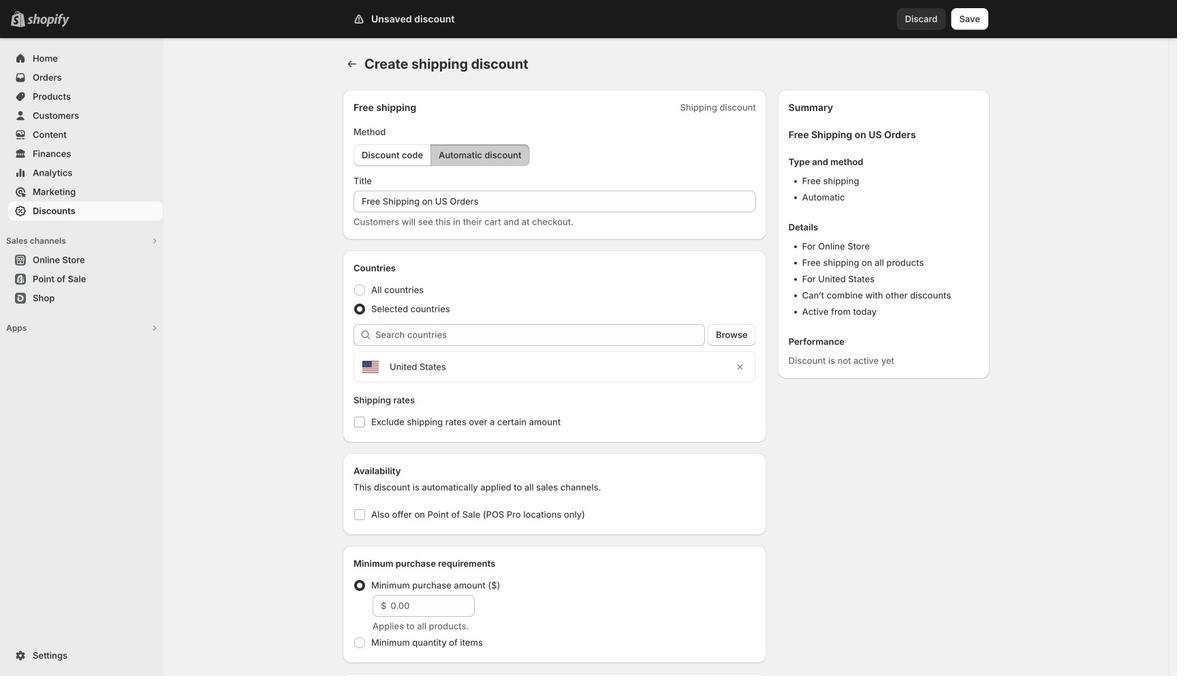 Task type: describe. For each thing, give the bounding box(es) containing it.
0.00 text field
[[391, 595, 475, 617]]

Search countries text field
[[375, 324, 705, 346]]

shopify image
[[27, 13, 69, 27]]



Task type: vqa. For each thing, say whether or not it's contained in the screenshot.
Sent inside Sent when you create a return with a return label or tracking information, or when you update this information on a return.
no



Task type: locate. For each thing, give the bounding box(es) containing it.
None text field
[[354, 191, 756, 213]]



